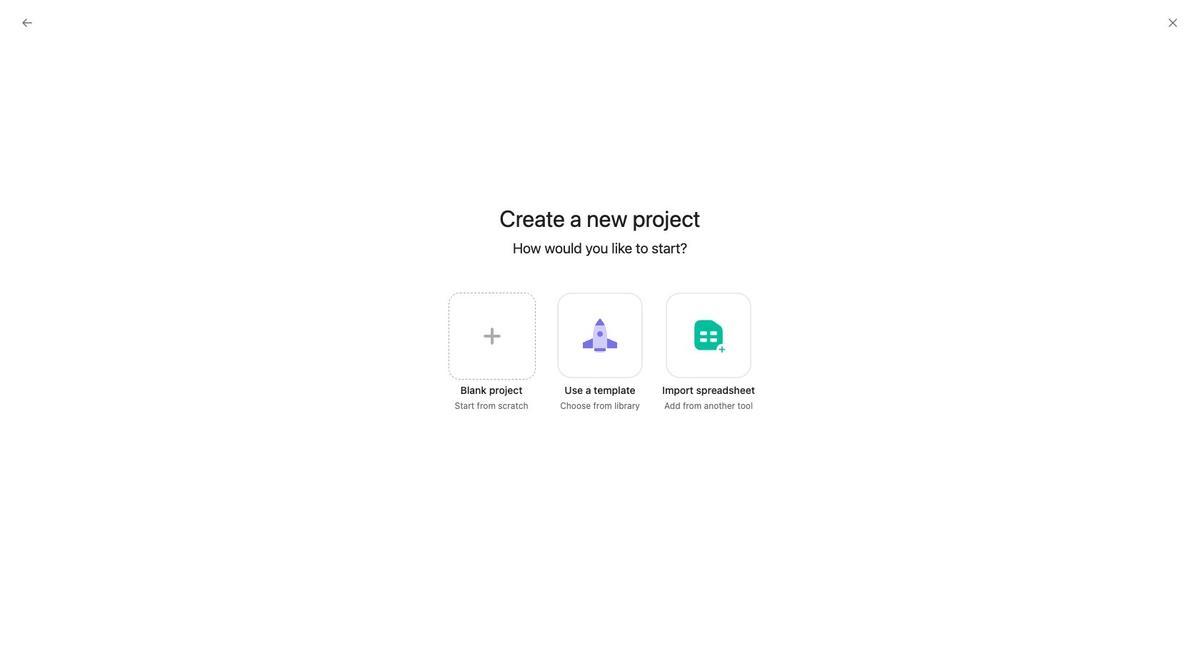 Task type: describe. For each thing, give the bounding box(es) containing it.
go back image
[[21, 17, 33, 29]]

close image
[[1168, 17, 1179, 29]]

line_and_symbols image
[[719, 363, 736, 381]]

rocket image
[[719, 312, 736, 329]]



Task type: locate. For each thing, give the bounding box(es) containing it.
list item
[[710, 251, 746, 287], [253, 300, 675, 326], [253, 326, 675, 352], [253, 352, 675, 377], [253, 377, 675, 403], [253, 403, 675, 429]]

hide sidebar image
[[19, 11, 30, 23]]



Task type: vqa. For each thing, say whether or not it's contained in the screenshot.
Draft
no



